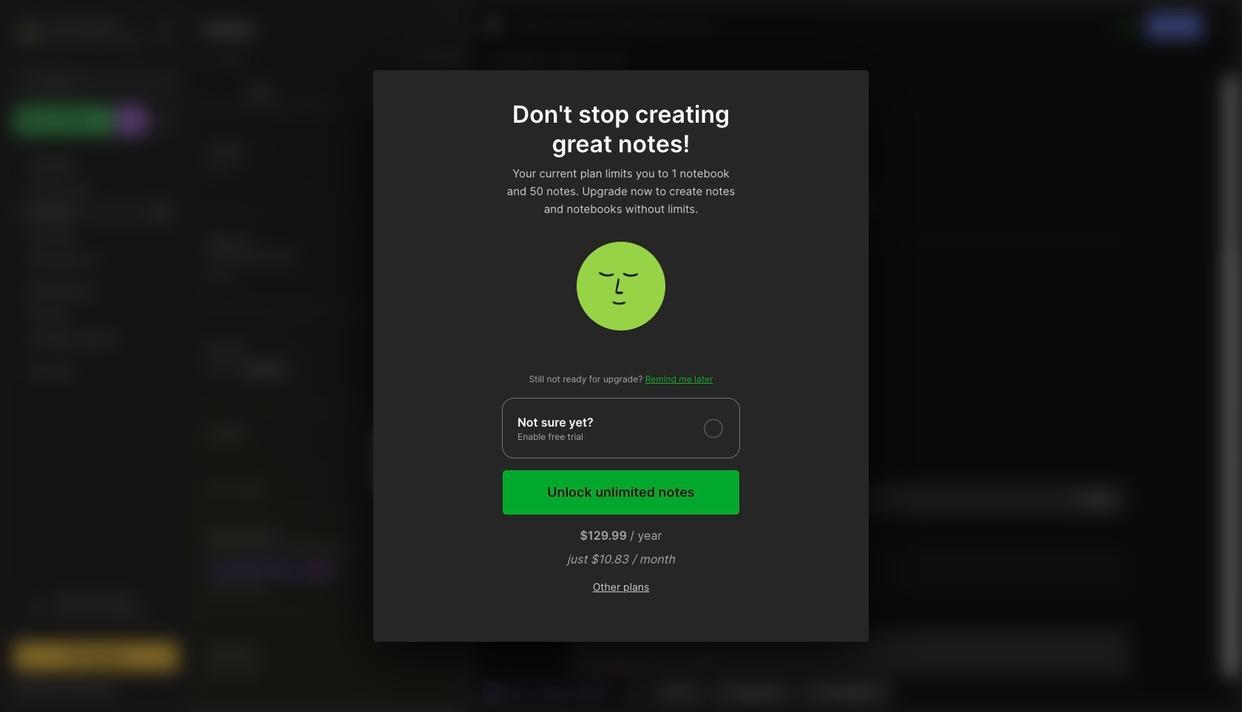 Task type: locate. For each thing, give the bounding box(es) containing it.
add tag image
[[625, 683, 643, 701]]

dialog
[[373, 70, 869, 642]]

None checkbox
[[502, 398, 740, 458]]

tree inside "main" "element"
[[5, 144, 187, 572]]

main element
[[0, 0, 192, 712]]

tab list
[[192, 77, 470, 106]]

Note Editor text field
[[475, 76, 1237, 677]]

Search text field
[[41, 75, 165, 89]]

none search field inside "main" "element"
[[41, 73, 165, 91]]

happy face illustration image
[[577, 242, 666, 331]]

expand notebooks image
[[19, 288, 28, 297]]

tree
[[5, 144, 187, 572]]

note window element
[[474, 4, 1238, 708]]

None search field
[[41, 73, 165, 91]]



Task type: describe. For each thing, give the bounding box(es) containing it.
expand tags image
[[19, 311, 28, 320]]

expand note image
[[485, 17, 503, 35]]



Task type: vqa. For each thing, say whether or not it's contained in the screenshot.
1st TAB from right
no



